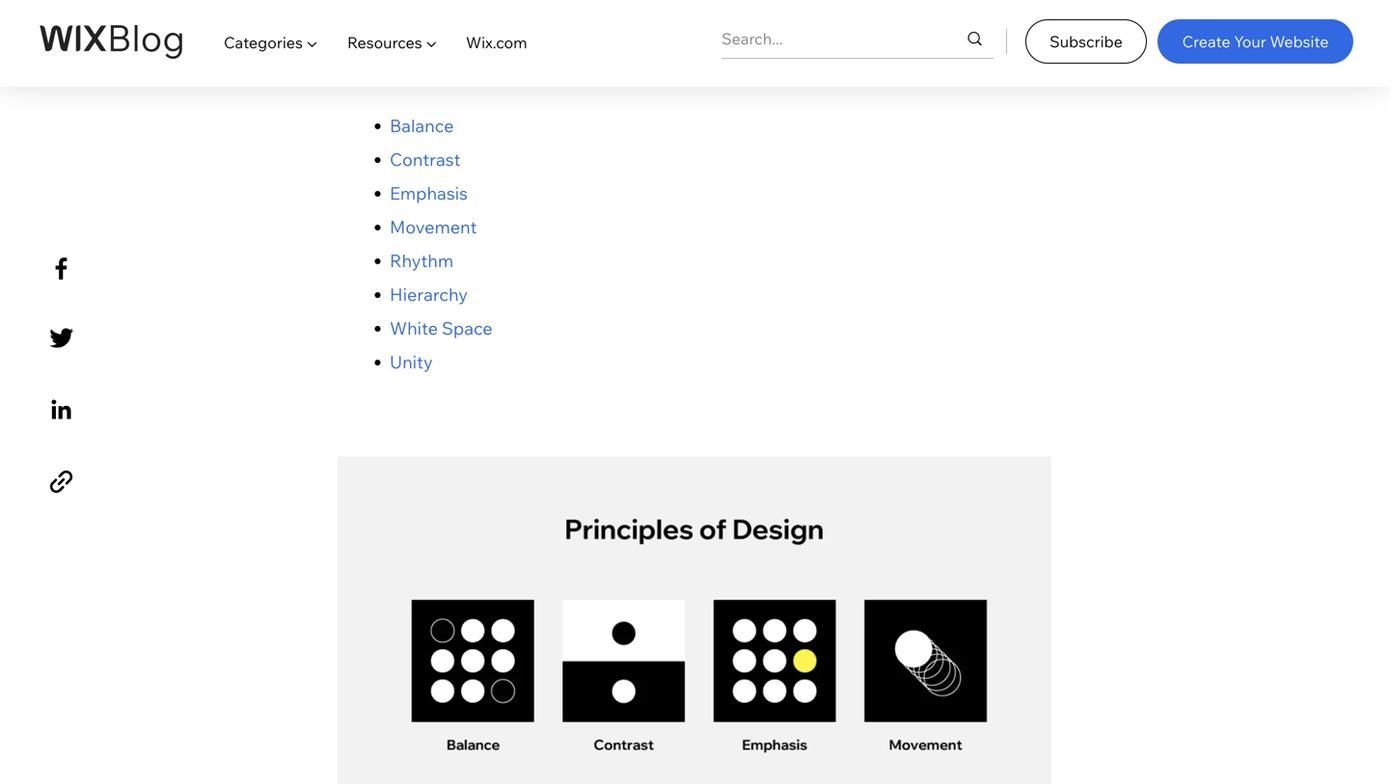 Task type: describe. For each thing, give the bounding box(es) containing it.
following
[[473, 48, 547, 70]]

contrast
[[390, 149, 461, 170]]

let's explore the following principles:
[[338, 48, 635, 70]]

create
[[1183, 32, 1231, 51]]

your
[[1234, 32, 1267, 51]]

explore
[[379, 48, 439, 70]]

white space
[[390, 317, 493, 339]]

share article on linkedin image
[[44, 393, 78, 427]]

▼ for resources  ▼
[[426, 33, 437, 52]]

white
[[390, 317, 438, 339]]

categories ▼
[[224, 33, 318, 52]]

hierarchy link
[[390, 284, 468, 305]]

the
[[443, 48, 470, 70]]

copy link of the article image
[[44, 465, 78, 499]]

copy link of the article image
[[44, 465, 78, 499]]

subscribe link
[[1026, 19, 1147, 64]]

balance link
[[390, 115, 454, 137]]

emphasis link
[[390, 182, 468, 204]]

hierarchy
[[390, 284, 468, 305]]

Search... search field
[[722, 19, 928, 58]]

subscribe
[[1050, 32, 1123, 51]]



Task type: locate. For each thing, give the bounding box(es) containing it.
None search field
[[722, 19, 994, 58]]

unity
[[390, 351, 433, 373]]

wix.com
[[466, 33, 527, 52]]

space
[[442, 317, 493, 339]]

wix.com link
[[452, 15, 542, 69]]

resources
[[347, 33, 422, 52]]

website
[[1270, 32, 1329, 51]]

principles of design applied to web design image
[[338, 456, 1052, 784]]

create your website
[[1183, 32, 1329, 51]]

▼ left the
[[426, 33, 437, 52]]

▼
[[306, 33, 318, 52], [426, 33, 437, 52]]

contrast link
[[390, 149, 461, 170]]

principles:
[[551, 48, 635, 70]]

create your website link
[[1158, 19, 1354, 64]]

rhythm
[[390, 250, 454, 272]]

2 ▼ from the left
[[426, 33, 437, 52]]

white space link
[[390, 317, 493, 339]]

share article on twitter image
[[44, 322, 78, 355]]

emphasis
[[390, 182, 468, 204]]

▼ for categories ▼
[[306, 33, 318, 52]]

0 horizontal spatial ▼
[[306, 33, 318, 52]]

rhythm link
[[390, 250, 454, 272]]

resources  ▼
[[347, 33, 437, 52]]

movement link
[[390, 216, 477, 238]]

share article on linkedin image
[[44, 393, 78, 427]]

share article on facebook image
[[44, 252, 78, 286], [44, 252, 78, 286]]

unity link
[[390, 351, 433, 373]]

1 horizontal spatial ▼
[[426, 33, 437, 52]]

1 ▼ from the left
[[306, 33, 318, 52]]

▼ left let's
[[306, 33, 318, 52]]

let's
[[338, 48, 375, 70]]

movement
[[390, 216, 477, 238]]

categories
[[224, 33, 303, 52]]

share article on twitter image
[[44, 322, 78, 355]]

balance
[[390, 115, 454, 137]]



Task type: vqa. For each thing, say whether or not it's contained in the screenshot.
Share article on Twitter image
yes



